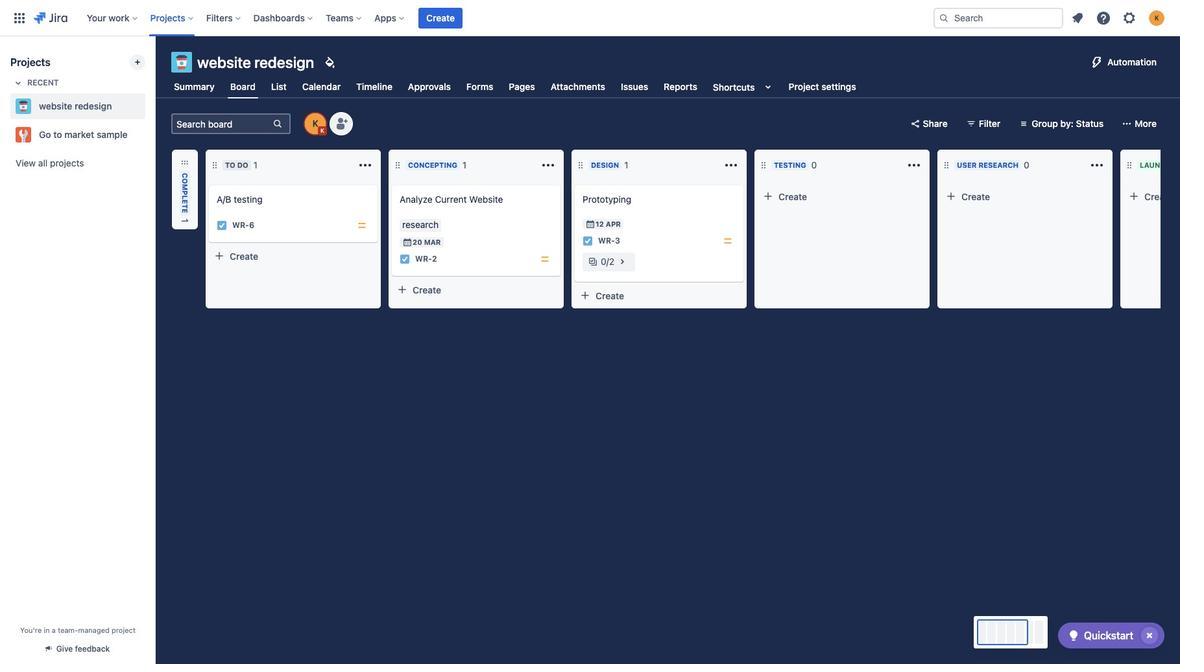 Task type: locate. For each thing, give the bounding box(es) containing it.
expand image
[[177, 223, 193, 238]]

12
[[596, 220, 604, 228]]

projects
[[150, 12, 185, 23], [10, 56, 50, 68]]

group by: status
[[1032, 118, 1104, 129]]

approvals link
[[405, 75, 453, 99]]

create button
[[418, 7, 463, 28], [758, 186, 926, 207], [941, 186, 1109, 207], [1124, 186, 1180, 207], [209, 246, 378, 267], [392, 280, 561, 300], [575, 285, 743, 306]]

medium image for wr-3
[[723, 236, 733, 247]]

give feedback button
[[38, 639, 118, 660]]

filter button
[[961, 114, 1008, 134]]

2 column actions menu image from the left
[[906, 158, 922, 173]]

project settings
[[789, 81, 856, 92]]

approvals
[[408, 81, 451, 92]]

20 mar
[[413, 238, 441, 247]]

due date: 12 april 2024 image
[[585, 219, 596, 230]]

2 vertical spatial wr-
[[415, 255, 432, 264]]

issues
[[621, 81, 648, 92]]

0 vertical spatial wr-
[[232, 221, 249, 231]]

task image for wr-3
[[583, 236, 593, 247]]

show subtasks image
[[614, 254, 630, 270]]

0 horizontal spatial column actions menu image
[[540, 158, 556, 173]]

wr-
[[232, 221, 249, 231], [598, 236, 615, 246], [415, 255, 432, 264]]

0 left "show subtasks" image
[[601, 256, 606, 267]]

to do 1
[[225, 160, 258, 171]]

projects up recent
[[10, 56, 50, 68]]

testing
[[774, 161, 806, 169]]

create down user at the right of page
[[961, 191, 990, 202]]

1 right design
[[624, 160, 628, 171]]

pages link
[[506, 75, 538, 99]]

0
[[811, 160, 817, 171], [1024, 160, 1030, 171], [601, 256, 606, 267]]

column actions menu image down share dropdown button
[[906, 158, 922, 173]]

0 right "research"
[[1024, 160, 1030, 171]]

projects right work
[[150, 12, 185, 23]]

dismiss quickstart image
[[1139, 626, 1160, 647]]

0 vertical spatial website
[[197, 53, 251, 71]]

wr- for wr-2
[[415, 255, 432, 264]]

create down the wr-2 link
[[413, 284, 441, 296]]

reports
[[664, 81, 697, 92]]

column actions menu image
[[357, 158, 373, 173], [723, 158, 739, 173], [1089, 158, 1105, 173]]

create for prototyping
[[596, 290, 624, 301]]

1 horizontal spatial column actions menu image
[[906, 158, 922, 173]]

0 horizontal spatial redesign
[[75, 101, 112, 112]]

2 down 'wr-3' 'link'
[[609, 256, 614, 267]]

create button down the wr-2 link
[[392, 280, 561, 300]]

sidebar navigation image
[[141, 52, 170, 78]]

0 horizontal spatial 2
[[432, 255, 437, 264]]

0 horizontal spatial website
[[39, 101, 72, 112]]

0 horizontal spatial medium image
[[357, 221, 367, 231]]

wr- down due date: 12 april 2024 element
[[598, 236, 615, 246]]

task image down due date: 12 april 2024 icon
[[583, 236, 593, 247]]

attachments
[[551, 81, 605, 92]]

1 horizontal spatial medium image
[[540, 254, 550, 265]]

add to starred image
[[141, 99, 157, 114]]

0 horizontal spatial task image
[[217, 221, 227, 231]]

primary element
[[8, 0, 923, 36]]

column actions menu image
[[540, 158, 556, 173], [906, 158, 922, 173]]

1 e from the top
[[181, 200, 189, 204]]

0 vertical spatial projects
[[150, 12, 185, 23]]

create down testing 0
[[779, 191, 807, 202]]

go
[[39, 129, 51, 140]]

create button for a/b testing
[[209, 246, 378, 267]]

1 horizontal spatial create image
[[567, 176, 583, 192]]

research
[[979, 161, 1019, 169]]

your work
[[87, 12, 129, 23]]

create button right apps dropdown button
[[418, 7, 463, 28]]

column actions menu image left design
[[540, 158, 556, 173]]

attachments link
[[548, 75, 608, 99]]

0 horizontal spatial column actions menu image
[[357, 158, 373, 173]]

summary link
[[171, 75, 217, 99]]

website redesign up market
[[39, 101, 112, 112]]

your work button
[[83, 7, 142, 28]]

0 vertical spatial medium image
[[357, 221, 367, 231]]

0 vertical spatial task image
[[217, 221, 227, 231]]

your profile and settings image
[[1149, 10, 1165, 26]]

apps
[[374, 12, 396, 23]]

create button for prototyping
[[575, 285, 743, 306]]

create image
[[201, 176, 217, 192]]

create image up prototyping
[[567, 176, 583, 192]]

wr- inside 'link'
[[598, 236, 615, 246]]

1 right concepting
[[463, 160, 467, 171]]

create button down 6
[[209, 246, 378, 267]]

group
[[1032, 118, 1058, 129]]

settings image
[[1122, 10, 1137, 26]]

2 column actions menu image from the left
[[723, 158, 739, 173]]

1 vertical spatial e
[[181, 209, 189, 214]]

create button down "show subtasks" image
[[575, 285, 743, 306]]

0 horizontal spatial create image
[[384, 176, 400, 192]]

2 inside the wr-2 link
[[432, 255, 437, 264]]

tab list
[[163, 75, 867, 99]]

e down l
[[181, 209, 189, 214]]

redesign up go to market sample
[[75, 101, 112, 112]]

1 vertical spatial medium image
[[723, 236, 733, 247]]

collapse recent projects image
[[10, 75, 26, 91]]

1 horizontal spatial column actions menu image
[[723, 158, 739, 173]]

create for a/b testing
[[230, 251, 258, 262]]

0 right testing
[[811, 160, 817, 171]]

help image
[[1096, 10, 1111, 26]]

1 horizontal spatial website redesign
[[197, 53, 314, 71]]

shortcuts
[[713, 81, 755, 92]]

e
[[181, 200, 189, 204], [181, 209, 189, 214]]

1 horizontal spatial 0
[[811, 160, 817, 171]]

task image left wr-6 link
[[217, 221, 227, 231]]

banner
[[0, 0, 1180, 36]]

create button down testing 0
[[758, 186, 926, 207]]

1 column actions menu image from the left
[[357, 158, 373, 173]]

1 vertical spatial website redesign
[[39, 101, 112, 112]]

0 vertical spatial redesign
[[254, 53, 314, 71]]

2 down mar
[[432, 255, 437, 264]]

create right apps dropdown button
[[426, 12, 455, 23]]

0 / 2
[[601, 256, 614, 267]]

calendar link
[[300, 75, 343, 99]]

create button down "research"
[[941, 186, 1109, 207]]

all
[[38, 158, 48, 169]]

teams button
[[322, 7, 367, 28]]

o
[[181, 179, 189, 184]]

user research 0
[[957, 160, 1030, 171]]

2 create image from the left
[[567, 176, 583, 192]]

c o m p l e t e 1
[[180, 173, 191, 223]]

jira image
[[34, 10, 67, 26], [34, 10, 67, 26]]

1 vertical spatial task image
[[583, 236, 593, 247]]

go to market sample link
[[10, 122, 140, 148]]

a/b
[[217, 194, 231, 205]]

column actions menu image for a/b testing
[[357, 158, 373, 173]]

apr
[[606, 220, 621, 228]]

create down wr-6 link
[[230, 251, 258, 262]]

2 horizontal spatial medium image
[[723, 236, 733, 247]]

create image for analyze current website
[[384, 176, 400, 192]]

a
[[52, 627, 56, 635]]

you're
[[20, 627, 42, 635]]

check image
[[1066, 629, 1081, 644]]

wr- down a/b testing
[[232, 221, 249, 231]]

website up board
[[197, 53, 251, 71]]

create image
[[384, 176, 400, 192], [567, 176, 583, 192]]

column actions menu image for prototyping
[[723, 158, 739, 173]]

0 horizontal spatial projects
[[10, 56, 50, 68]]

appswitcher icon image
[[12, 10, 27, 26]]

concepting 1
[[408, 160, 467, 171]]

1 horizontal spatial task image
[[583, 236, 593, 247]]

website
[[469, 194, 503, 205]]

0 horizontal spatial website redesign
[[39, 101, 112, 112]]

website redesign
[[197, 53, 314, 71], [39, 101, 112, 112]]

wr- down the due date: 20 march 2024 element
[[415, 255, 432, 264]]

1 vertical spatial wr-
[[598, 236, 615, 246]]

2 horizontal spatial column actions menu image
[[1089, 158, 1105, 173]]

create image for prototyping
[[567, 176, 583, 192]]

2
[[432, 255, 437, 264], [609, 256, 614, 267]]

wr-6 link
[[232, 220, 254, 231]]

sample
[[97, 129, 128, 140]]

due date: 20 march 2024 image
[[402, 237, 413, 248], [402, 237, 413, 248]]

e down p
[[181, 200, 189, 204]]

go to market sample
[[39, 129, 128, 140]]

timeline
[[356, 81, 392, 92]]

redesign up list
[[254, 53, 314, 71]]

automation button
[[1084, 52, 1165, 73]]

task image
[[217, 221, 227, 231], [583, 236, 593, 247]]

create
[[426, 12, 455, 23], [779, 191, 807, 202], [961, 191, 990, 202], [1144, 191, 1173, 202], [230, 251, 258, 262], [413, 284, 441, 296], [596, 290, 624, 301]]

2 horizontal spatial wr-
[[598, 236, 615, 246]]

1 horizontal spatial wr-
[[415, 255, 432, 264]]

tab list containing board
[[163, 75, 867, 99]]

0 horizontal spatial wr-
[[232, 221, 249, 231]]

market
[[64, 129, 94, 140]]

1 horizontal spatial projects
[[150, 12, 185, 23]]

your
[[87, 12, 106, 23]]

due date: 12 april 2024 element
[[585, 219, 621, 230]]

0 vertical spatial e
[[181, 200, 189, 204]]

do
[[237, 161, 248, 169]]

create down '/'
[[596, 290, 624, 301]]

projects button
[[146, 7, 198, 28]]

Search board text field
[[173, 115, 271, 133]]

2 vertical spatial medium image
[[540, 254, 550, 265]]

1
[[253, 160, 258, 171], [463, 160, 467, 171], [624, 160, 628, 171], [180, 219, 191, 223]]

website redesign up board
[[197, 53, 314, 71]]

work
[[109, 12, 129, 23]]

medium image for wr-6
[[357, 221, 367, 231]]

1 create image from the left
[[384, 176, 400, 192]]

summary
[[174, 81, 215, 92]]

medium image
[[357, 221, 367, 231], [723, 236, 733, 247], [540, 254, 550, 265]]

share
[[923, 118, 948, 129]]

to
[[53, 129, 62, 140]]

website down recent
[[39, 101, 72, 112]]

create image up analyze at left
[[384, 176, 400, 192]]



Task type: vqa. For each thing, say whether or not it's contained in the screenshot.
the 0
yes



Task type: describe. For each thing, give the bounding box(es) containing it.
medium image for wr-2
[[540, 254, 550, 265]]

create button for testing
[[758, 186, 926, 207]]

analyze
[[400, 194, 433, 205]]

search image
[[939, 13, 949, 23]]

quickstart button
[[1058, 623, 1165, 649]]

create inside primary element
[[426, 12, 455, 23]]

create button inside primary element
[[418, 7, 463, 28]]

set project background image
[[322, 54, 338, 70]]

managed
[[78, 627, 110, 635]]

create button for analyze current website
[[392, 280, 561, 300]]

t
[[181, 204, 189, 209]]

view all projects link
[[10, 152, 145, 175]]

12 apr
[[596, 220, 621, 228]]

a/b testing
[[217, 194, 263, 205]]

l
[[181, 196, 189, 200]]

to
[[225, 161, 235, 169]]

board
[[230, 81, 256, 92]]

collapse image
[[703, 158, 718, 173]]

forms link
[[464, 75, 496, 99]]

add people image
[[333, 116, 349, 132]]

0 horizontal spatial 0
[[601, 256, 606, 267]]

issues link
[[618, 75, 651, 99]]

1 horizontal spatial redesign
[[254, 53, 314, 71]]

design 1
[[591, 160, 628, 171]]

filters
[[206, 12, 233, 23]]

apps button
[[370, 7, 409, 28]]

design
[[591, 161, 619, 169]]

p
[[181, 191, 189, 196]]

recent
[[27, 78, 59, 88]]

more
[[1135, 118, 1157, 129]]

due date: 12 april 2024 image
[[585, 219, 596, 230]]

quickstart
[[1084, 631, 1133, 642]]

2 horizontal spatial 0
[[1024, 160, 1030, 171]]

wr-2 link
[[415, 254, 437, 265]]

m
[[181, 184, 189, 191]]

testing 0
[[774, 160, 817, 171]]

create for testing
[[779, 191, 807, 202]]

1 horizontal spatial website
[[197, 53, 251, 71]]

more button
[[1117, 114, 1165, 134]]

Search field
[[934, 7, 1063, 28]]

list link
[[269, 75, 289, 99]]

create down launch
[[1144, 191, 1173, 202]]

feedback
[[75, 645, 110, 655]]

/
[[606, 256, 609, 267]]

1 right do
[[253, 160, 258, 171]]

wr-6
[[232, 221, 254, 231]]

settings
[[821, 81, 856, 92]]

0 vertical spatial website redesign
[[197, 53, 314, 71]]

1 column actions menu image from the left
[[540, 158, 556, 173]]

automation image
[[1089, 54, 1105, 70]]

dashboards
[[253, 12, 305, 23]]

3 column actions menu image from the left
[[1089, 158, 1105, 173]]

wr- for wr-6
[[232, 221, 249, 231]]

website redesign link
[[10, 93, 140, 119]]

due date: 20 march 2024 element
[[402, 237, 441, 248]]

forms
[[466, 81, 493, 92]]

3
[[615, 236, 620, 246]]

add to starred image
[[141, 127, 157, 143]]

1 vertical spatial redesign
[[75, 101, 112, 112]]

automation
[[1107, 56, 1157, 67]]

1 vertical spatial projects
[[10, 56, 50, 68]]

filters button
[[202, 7, 246, 28]]

view
[[16, 158, 36, 169]]

pages
[[509, 81, 535, 92]]

timeline link
[[354, 75, 395, 99]]

current
[[435, 194, 467, 205]]

reports link
[[661, 75, 700, 99]]

create for analyze current website
[[413, 284, 441, 296]]

create button down launch
[[1124, 186, 1180, 207]]

1 vertical spatial website
[[39, 101, 72, 112]]

c
[[181, 173, 189, 179]]

2 e from the top
[[181, 209, 189, 214]]

by:
[[1061, 118, 1074, 129]]

mar
[[424, 238, 441, 247]]

calendar
[[302, 81, 341, 92]]

project
[[789, 81, 819, 92]]

shortcuts button
[[710, 75, 778, 99]]

task image
[[400, 254, 410, 265]]

create button for user research
[[941, 186, 1109, 207]]

view all projects
[[16, 158, 84, 169]]

create for user research
[[961, 191, 990, 202]]

projects inside popup button
[[150, 12, 185, 23]]

create project image
[[132, 57, 143, 67]]

20
[[413, 238, 422, 247]]

wr-3 link
[[598, 236, 620, 247]]

dashboards button
[[250, 7, 318, 28]]

1 down "t" on the top
[[180, 219, 191, 223]]

prototyping
[[583, 194, 631, 205]]

banner containing your work
[[0, 0, 1180, 36]]

testing
[[234, 194, 263, 205]]

wr-2
[[415, 255, 437, 264]]

in
[[44, 627, 50, 635]]

teams
[[326, 12, 354, 23]]

filter
[[979, 118, 1001, 129]]

project
[[112, 627, 136, 635]]

share button
[[905, 114, 955, 134]]

wr- for wr-3
[[598, 236, 615, 246]]

give feedback
[[56, 645, 110, 655]]

notifications image
[[1070, 10, 1085, 26]]

analyze current website
[[400, 194, 503, 205]]

1 horizontal spatial 2
[[609, 256, 614, 267]]

launch
[[1140, 161, 1171, 169]]

concepting
[[408, 161, 457, 169]]

project settings link
[[786, 75, 859, 99]]

user
[[957, 161, 977, 169]]

list
[[271, 81, 287, 92]]

task image for wr-6
[[217, 221, 227, 231]]

status
[[1076, 118, 1104, 129]]



